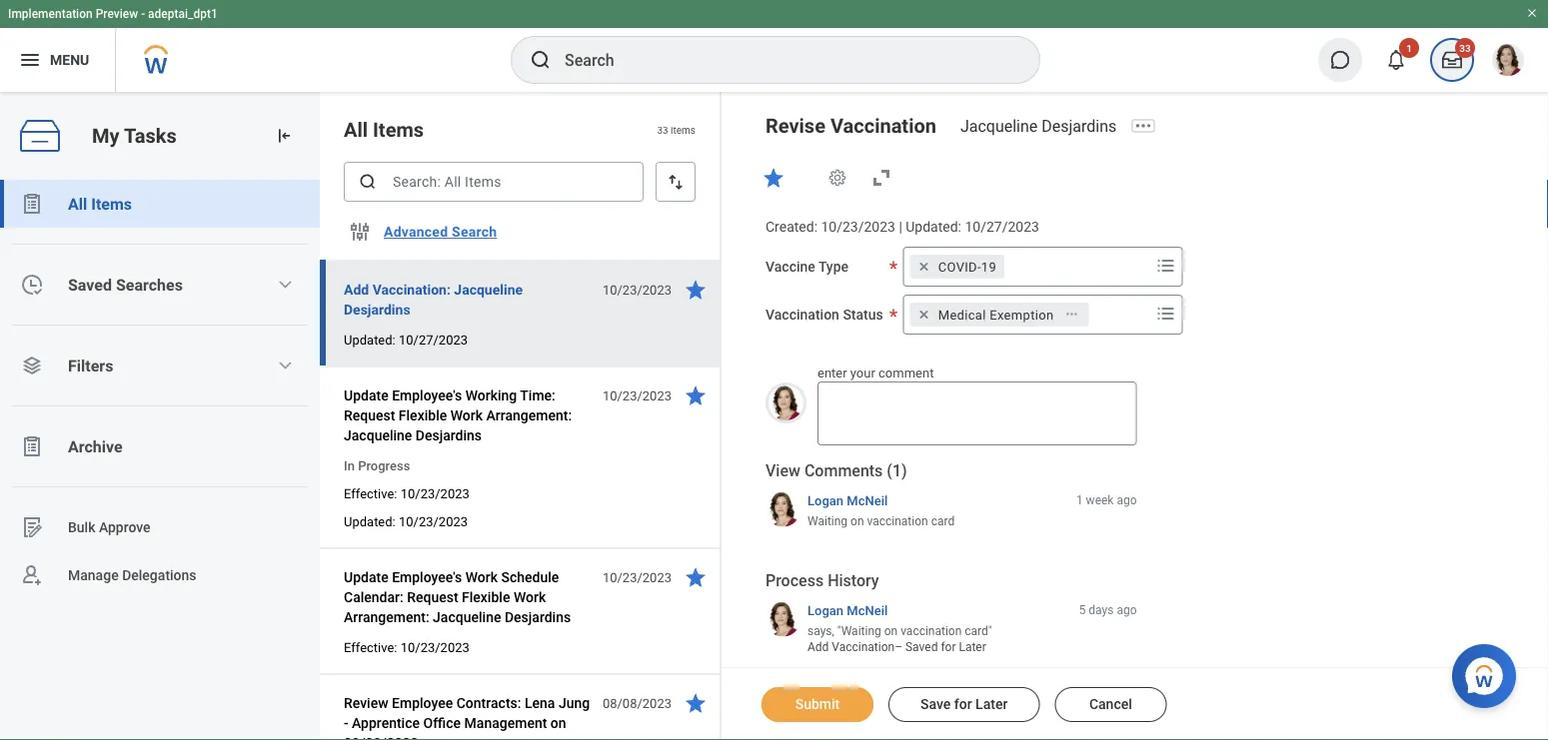 Task type: vqa. For each thing, say whether or not it's contained in the screenshot.
term? within Short Term group
no



Task type: locate. For each thing, give the bounding box(es) containing it.
card"
[[965, 625, 992, 639]]

1 vertical spatial request
[[407, 589, 458, 606]]

my tasks element
[[1425, 38, 1481, 82], [0, 92, 320, 741]]

effective: 10/23/2023 up employee
[[344, 640, 470, 655]]

0 vertical spatial mcneil
[[847, 493, 888, 508]]

x small image for status
[[914, 305, 934, 325]]

configure image
[[348, 220, 372, 244]]

0 horizontal spatial on
[[551, 715, 566, 732]]

33
[[1460, 42, 1471, 54], [657, 124, 668, 136]]

logan mcneil button up the waiting
[[808, 492, 888, 510]]

1 x small image from the top
[[914, 257, 934, 277]]

add
[[344, 281, 369, 298], [808, 641, 829, 655]]

employee's for flexible
[[392, 387, 462, 404]]

1 vertical spatial items
[[91, 194, 132, 213]]

arrangement: down time:
[[486, 407, 572, 424]]

1 vertical spatial ago
[[1117, 603, 1137, 617]]

list
[[0, 180, 320, 600]]

0 horizontal spatial -
[[141, 7, 145, 21]]

1 vertical spatial on
[[884, 625, 898, 639]]

1 vertical spatial 08/08/2023
[[344, 735, 419, 741]]

1 vertical spatial x small image
[[914, 305, 934, 325]]

effective: down in progress
[[344, 486, 397, 501]]

vaccination down "waiting
[[832, 641, 895, 655]]

logan up the waiting
[[808, 493, 844, 508]]

1 vertical spatial saved
[[906, 641, 938, 655]]

1 star image from the top
[[684, 384, 708, 408]]

1 vertical spatial effective:
[[344, 640, 397, 655]]

work down schedule
[[514, 589, 546, 606]]

employee's inside "update employee's work schedule calendar: request flexible work arrangement: jacqueline desjardins"
[[392, 569, 462, 586]]

covid-19, press delete to clear value. option
[[910, 255, 1005, 279]]

0 vertical spatial employee's
[[392, 387, 462, 404]]

card
[[931, 515, 955, 529]]

flexible inside "update employee's work schedule calendar: request flexible work arrangement: jacqueline desjardins"
[[462, 589, 510, 606]]

2 vertical spatial star image
[[684, 692, 708, 716]]

all right clipboard icon
[[68, 194, 87, 213]]

1 vertical spatial all items
[[68, 194, 132, 213]]

1 vertical spatial star image
[[684, 278, 708, 302]]

for right save in the bottom of the page
[[954, 697, 972, 713]]

2 effective: from the top
[[344, 640, 397, 655]]

star image for updated: 10/27/2023
[[684, 278, 708, 302]]

later down card"
[[959, 641, 986, 655]]

cancel
[[1090, 697, 1132, 713]]

0 vertical spatial 1
[[1407, 42, 1412, 54]]

jacqueline desjardins
[[961, 116, 1117, 135]]

employee's down updated: 10/27/2023 on the left top
[[392, 387, 462, 404]]

1 logan from the top
[[808, 493, 844, 508]]

(1)
[[887, 462, 907, 481]]

desjardins
[[1042, 116, 1117, 135], [344, 301, 410, 318], [416, 427, 482, 444], [505, 609, 571, 626]]

0 vertical spatial on
[[851, 515, 864, 529]]

says, "waiting on vaccination card" add vaccination – saved for later
[[808, 625, 992, 655]]

logan mcneil button for history
[[808, 602, 888, 620]]

enter
[[818, 366, 847, 381]]

2 x small image from the top
[[914, 305, 934, 325]]

all inside item list element
[[344, 118, 368, 141]]

08/08/2023 down apprentice
[[344, 735, 419, 741]]

2 vertical spatial vaccination
[[832, 641, 895, 655]]

employee's inside update employee's working time: request flexible work arrangement: jacqueline desjardins
[[392, 387, 462, 404]]

type
[[819, 259, 849, 275]]

saved right clock check icon
[[68, 275, 112, 294]]

says,
[[808, 625, 835, 639]]

0 horizontal spatial 08/08/2023
[[344, 735, 419, 741]]

process history
[[766, 572, 879, 591]]

0 horizontal spatial 33
[[657, 124, 668, 136]]

vaccination down vaccine type
[[766, 307, 840, 323]]

2 effective: 10/23/2023 from the top
[[344, 640, 470, 655]]

vaccination left 'card'
[[867, 515, 928, 529]]

request
[[344, 407, 395, 424], [407, 589, 458, 606]]

1 vertical spatial logan mcneil button
[[808, 602, 888, 620]]

1 horizontal spatial flexible
[[462, 589, 510, 606]]

update
[[344, 387, 389, 404], [344, 569, 389, 586]]

bulk approve link
[[0, 504, 320, 552]]

inbox large image
[[1443, 50, 1463, 70]]

request inside "update employee's work schedule calendar: request flexible work arrangement: jacqueline desjardins"
[[407, 589, 458, 606]]

logan mcneil button for comments
[[808, 492, 888, 510]]

waiting
[[808, 515, 848, 529]]

all up search image
[[344, 118, 368, 141]]

updated: down the 'vaccination:'
[[344, 332, 396, 347]]

0 vertical spatial work
[[451, 407, 483, 424]]

later inside 'button'
[[976, 697, 1008, 713]]

1 horizontal spatial items
[[373, 118, 424, 141]]

prompts image
[[1154, 302, 1178, 326]]

logan mcneil inside process history region
[[808, 603, 888, 618]]

1 update from the top
[[344, 387, 389, 404]]

0 horizontal spatial 10/27/2023
[[399, 332, 468, 347]]

manage delegations link
[[0, 552, 320, 600]]

vaccination inside the says, "waiting on vaccination card" add vaccination – saved for later
[[832, 641, 895, 655]]

33 for 33
[[1460, 42, 1471, 54]]

menu banner
[[0, 0, 1549, 92]]

employee's up calendar:
[[392, 569, 462, 586]]

-
[[141, 7, 145, 21], [344, 715, 348, 732]]

0 horizontal spatial all
[[68, 194, 87, 213]]

1 vertical spatial logan mcneil
[[808, 603, 888, 618]]

0 horizontal spatial all items
[[68, 194, 132, 213]]

- down review
[[344, 715, 348, 732]]

update up calendar:
[[344, 569, 389, 586]]

on up –
[[884, 625, 898, 639]]

ago right the days
[[1117, 603, 1137, 617]]

1 logan mcneil button from the top
[[808, 492, 888, 510]]

justify image
[[18, 48, 42, 72]]

logan up says,
[[808, 603, 844, 618]]

1 horizontal spatial all
[[344, 118, 368, 141]]

0 vertical spatial request
[[344, 407, 395, 424]]

1 vertical spatial -
[[344, 715, 348, 732]]

2 employee's from the top
[[392, 569, 462, 586]]

0 horizontal spatial 1
[[1077, 493, 1083, 507]]

1 vertical spatial flexible
[[462, 589, 510, 606]]

1 vertical spatial for
[[954, 697, 972, 713]]

updated: right | at the top
[[906, 219, 962, 235]]

1 vertical spatial later
[[976, 697, 1008, 713]]

effective:
[[344, 486, 397, 501], [344, 640, 397, 655]]

star image left process
[[684, 566, 708, 590]]

later right save in the bottom of the page
[[976, 697, 1008, 713]]

user plus image
[[20, 564, 44, 588]]

clipboard image
[[20, 192, 44, 216]]

0 vertical spatial saved
[[68, 275, 112, 294]]

0 vertical spatial -
[[141, 7, 145, 21]]

updated:
[[906, 219, 962, 235], [344, 332, 396, 347], [344, 514, 396, 529]]

2 logan mcneil from the top
[[808, 603, 888, 618]]

1 vertical spatial updated:
[[344, 332, 396, 347]]

1 vertical spatial vaccination
[[766, 307, 840, 323]]

33 inside 'button'
[[1460, 42, 1471, 54]]

x small image left medical
[[914, 305, 934, 325]]

all items inside all items button
[[68, 194, 132, 213]]

created: 10/23/2023 | updated: 10/27/2023
[[766, 219, 1040, 235]]

0 horizontal spatial items
[[91, 194, 132, 213]]

jacqueline desjardins element
[[961, 116, 1129, 135]]

08/08/2023
[[603, 696, 672, 711], [344, 735, 419, 741]]

vaccination:
[[373, 281, 451, 298]]

logan mcneil
[[808, 493, 888, 508], [808, 603, 888, 618]]

apprentice
[[352, 715, 420, 732]]

arrangement: down calendar:
[[344, 609, 429, 626]]

1 vertical spatial my tasks element
[[0, 92, 320, 741]]

advanced search
[[384, 224, 497, 240]]

0 vertical spatial logan
[[808, 493, 844, 508]]

1 vertical spatial logan
[[808, 603, 844, 618]]

for right –
[[941, 641, 956, 655]]

0 horizontal spatial flexible
[[399, 407, 447, 424]]

on right the waiting
[[851, 515, 864, 529]]

all items inside item list element
[[344, 118, 424, 141]]

1 horizontal spatial all items
[[344, 118, 424, 141]]

1 horizontal spatial 33
[[1460, 42, 1471, 54]]

fullscreen image
[[870, 166, 894, 190]]

2 star image from the top
[[684, 566, 708, 590]]

vaccine
[[766, 259, 816, 275]]

star image for 08/08/2023
[[684, 692, 708, 716]]

1 vertical spatial effective: 10/23/2023
[[344, 640, 470, 655]]

all
[[344, 118, 368, 141], [68, 194, 87, 213]]

mcneil inside process history region
[[847, 603, 888, 618]]

work down working
[[451, 407, 483, 424]]

all items right clipboard icon
[[68, 194, 132, 213]]

add down says,
[[808, 641, 829, 655]]

0 vertical spatial effective: 10/23/2023
[[344, 486, 470, 501]]

mcneil up waiting on vaccination card
[[847, 493, 888, 508]]

- inside menu banner
[[141, 7, 145, 21]]

0 vertical spatial my tasks element
[[1425, 38, 1481, 82]]

arrangement:
[[486, 407, 572, 424], [344, 609, 429, 626]]

on down jung
[[551, 715, 566, 732]]

0 vertical spatial flexible
[[399, 407, 447, 424]]

logan for history
[[808, 603, 844, 618]]

1 vertical spatial vaccination
[[901, 625, 962, 639]]

updated: down in progress
[[344, 514, 396, 529]]

items down my at the top of the page
[[91, 194, 132, 213]]

0 vertical spatial 33
[[1460, 42, 1471, 54]]

1 week ago
[[1077, 493, 1137, 507]]

update inside update employee's working time: request flexible work arrangement: jacqueline desjardins
[[344, 387, 389, 404]]

2 mcneil from the top
[[847, 603, 888, 618]]

jacqueline
[[961, 116, 1038, 135], [454, 281, 523, 298], [344, 427, 412, 444], [433, 609, 501, 626]]

0 vertical spatial logan mcneil button
[[808, 492, 888, 510]]

- right the preview
[[141, 7, 145, 21]]

08/08/2023 inside review employee contracts: lena jung - apprentice office management on 08/08/2023
[[344, 735, 419, 741]]

star image
[[684, 384, 708, 408], [684, 566, 708, 590]]

1 horizontal spatial add
[[808, 641, 829, 655]]

update employee's work schedule calendar: request flexible work arrangement: jacqueline desjardins button
[[344, 566, 592, 630]]

request up in progress
[[344, 407, 395, 424]]

employee's
[[392, 387, 462, 404], [392, 569, 462, 586]]

work left schedule
[[466, 569, 498, 586]]

10/27/2023
[[965, 219, 1040, 235], [399, 332, 468, 347]]

ago
[[1117, 493, 1137, 507], [1117, 603, 1137, 617]]

1 horizontal spatial arrangement:
[[486, 407, 572, 424]]

33 left items
[[657, 124, 668, 136]]

add inside add vaccination: jacqueline desjardins
[[344, 281, 369, 298]]

logan mcneil up the waiting
[[808, 493, 888, 508]]

for inside 'button'
[[954, 697, 972, 713]]

add left the 'vaccination:'
[[344, 281, 369, 298]]

0 vertical spatial add
[[344, 281, 369, 298]]

ago inside process history region
[[1117, 603, 1137, 617]]

2 logan from the top
[[808, 603, 844, 618]]

search image
[[529, 48, 553, 72]]

ago right the week
[[1117, 493, 1137, 507]]

0 vertical spatial arrangement:
[[486, 407, 572, 424]]

mcneil up "waiting
[[847, 603, 888, 618]]

08/08/2023 right jung
[[603, 696, 672, 711]]

1 vertical spatial work
[[466, 569, 498, 586]]

0 horizontal spatial arrangement:
[[344, 609, 429, 626]]

0 vertical spatial effective:
[[344, 486, 397, 501]]

0 vertical spatial all
[[344, 118, 368, 141]]

1 horizontal spatial request
[[407, 589, 458, 606]]

update inside "update employee's work schedule calendar: request flexible work arrangement: jacqueline desjardins"
[[344, 569, 389, 586]]

flexible down schedule
[[462, 589, 510, 606]]

0 vertical spatial x small image
[[914, 257, 934, 277]]

process history region
[[766, 571, 1137, 663]]

office
[[423, 715, 461, 732]]

star image
[[762, 166, 786, 190], [684, 278, 708, 302], [684, 692, 708, 716]]

- inside review employee contracts: lena jung - apprentice office management on 08/08/2023
[[344, 715, 348, 732]]

request right calendar:
[[407, 589, 458, 606]]

1 effective: 10/23/2023 from the top
[[344, 486, 470, 501]]

0 vertical spatial later
[[959, 641, 986, 655]]

vaccination up fullscreen icon
[[831, 114, 937, 137]]

1 vertical spatial update
[[344, 569, 389, 586]]

2 logan mcneil button from the top
[[808, 602, 888, 620]]

revise
[[766, 114, 826, 137]]

logan mcneil for history
[[808, 603, 888, 618]]

logan mcneil up "waiting
[[808, 603, 888, 618]]

effective: down calendar:
[[344, 640, 397, 655]]

33 left profile logan mcneil image
[[1460, 42, 1471, 54]]

bulk
[[68, 519, 95, 536]]

add inside the says, "waiting on vaccination card" add vaccination – saved for later
[[808, 641, 829, 655]]

1 horizontal spatial my tasks element
[[1425, 38, 1481, 82]]

vaccination up –
[[901, 625, 962, 639]]

|
[[899, 219, 903, 235]]

10/27/2023 inside item list element
[[399, 332, 468, 347]]

save for later
[[921, 697, 1008, 713]]

status
[[843, 307, 883, 323]]

33 inside item list element
[[657, 124, 668, 136]]

1 employee's from the top
[[392, 387, 462, 404]]

star image left employee's photo (logan mcneil) in the bottom of the page
[[684, 384, 708, 408]]

logan mcneil button up "waiting
[[808, 602, 888, 620]]

1 vertical spatial arrangement:
[[344, 609, 429, 626]]

saved right –
[[906, 641, 938, 655]]

1 for 1 week ago
[[1077, 493, 1083, 507]]

1 horizontal spatial saved
[[906, 641, 938, 655]]

"waiting
[[838, 625, 881, 639]]

1 vertical spatial 1
[[1077, 493, 1083, 507]]

0 horizontal spatial saved
[[68, 275, 112, 294]]

saved
[[68, 275, 112, 294], [906, 641, 938, 655]]

all items up search image
[[344, 118, 424, 141]]

my tasks element containing 33
[[1425, 38, 1481, 82]]

19
[[982, 259, 997, 274]]

manage delegations
[[68, 567, 197, 584]]

0 vertical spatial logan mcneil
[[808, 493, 888, 508]]

items up search image
[[373, 118, 424, 141]]

all items
[[344, 118, 424, 141], [68, 194, 132, 213]]

in progress
[[344, 458, 410, 473]]

0 vertical spatial for
[[941, 641, 956, 655]]

0 horizontal spatial my tasks element
[[0, 92, 320, 741]]

1 horizontal spatial 08/08/2023
[[603, 696, 672, 711]]

x small image for type
[[914, 257, 934, 277]]

1 vertical spatial add
[[808, 641, 829, 655]]

1 vertical spatial employee's
[[392, 569, 462, 586]]

1 vertical spatial star image
[[684, 566, 708, 590]]

revise vaccination
[[766, 114, 937, 137]]

0 vertical spatial all items
[[344, 118, 424, 141]]

1 logan mcneil from the top
[[808, 493, 888, 508]]

view comments (1)
[[766, 462, 907, 481]]

saved searches button
[[0, 261, 320, 309]]

logan inside process history region
[[808, 603, 844, 618]]

for
[[941, 641, 956, 655], [954, 697, 972, 713]]

flexible up progress
[[399, 407, 447, 424]]

2 horizontal spatial on
[[884, 625, 898, 639]]

0 vertical spatial update
[[344, 387, 389, 404]]

x small image left covid-
[[914, 257, 934, 277]]

2 update from the top
[[344, 569, 389, 586]]

list containing all items
[[0, 180, 320, 600]]

logan
[[808, 493, 844, 508], [808, 603, 844, 618]]

2 vertical spatial on
[[551, 715, 566, 732]]

10/27/2023 down add vaccination: jacqueline desjardins
[[399, 332, 468, 347]]

0 vertical spatial star image
[[684, 384, 708, 408]]

effective: 10/23/2023 up updated: 10/23/2023
[[344, 486, 470, 501]]

rename image
[[20, 516, 44, 540]]

update for update employee's working time: request flexible work arrangement: jacqueline desjardins
[[344, 387, 389, 404]]

2 ago from the top
[[1117, 603, 1137, 617]]

0 vertical spatial ago
[[1117, 493, 1137, 507]]

vaccination inside the says, "waiting on vaccination card" add vaccination – saved for later
[[901, 625, 962, 639]]

enter your comment
[[818, 366, 934, 381]]

created:
[[766, 219, 818, 235]]

x small image inside medical exemption, press delete to clear value. option
[[914, 305, 934, 325]]

x small image
[[914, 257, 934, 277], [914, 305, 934, 325]]

items inside item list element
[[373, 118, 424, 141]]

filters
[[68, 356, 113, 375]]

x small image inside covid-19, press delete to clear value. option
[[914, 257, 934, 277]]

updated: 10/23/2023
[[344, 514, 468, 529]]

10/27/2023 up 19
[[965, 219, 1040, 235]]

1 horizontal spatial 1
[[1407, 42, 1412, 54]]

1 vertical spatial all
[[68, 194, 87, 213]]

vaccination
[[867, 515, 928, 529], [901, 625, 962, 639]]

logan mcneil button inside process history region
[[808, 602, 888, 620]]

1 mcneil from the top
[[847, 493, 888, 508]]

employee's for request
[[392, 569, 462, 586]]

1 left the week
[[1077, 493, 1083, 507]]

update down updated: 10/27/2023 on the left top
[[344, 387, 389, 404]]

1 vertical spatial 33
[[657, 124, 668, 136]]

1 vertical spatial 10/27/2023
[[399, 332, 468, 347]]

1 ago from the top
[[1117, 493, 1137, 507]]

1 right notifications large image at the right of the page
[[1407, 42, 1412, 54]]

save for later button
[[889, 688, 1040, 723]]

review employee contracts: lena jung - apprentice office management on 08/08/2023 button
[[344, 692, 592, 741]]

star image for update employee's working time: request flexible work arrangement: jacqueline desjardins
[[684, 384, 708, 408]]

0 horizontal spatial request
[[344, 407, 395, 424]]

0 horizontal spatial add
[[344, 281, 369, 298]]

10/23/2023
[[821, 219, 896, 235], [603, 282, 672, 297], [603, 388, 672, 403], [401, 486, 470, 501], [399, 514, 468, 529], [603, 570, 672, 585], [401, 640, 470, 655]]

1 vertical spatial mcneil
[[847, 603, 888, 618]]

0 vertical spatial items
[[373, 118, 424, 141]]

vaccination
[[831, 114, 937, 137], [766, 307, 840, 323], [832, 641, 895, 655]]

2 vertical spatial updated:
[[344, 514, 396, 529]]

1 inside button
[[1407, 42, 1412, 54]]

archive
[[68, 437, 123, 456]]

1 for 1
[[1407, 42, 1412, 54]]



Task type: describe. For each thing, give the bounding box(es) containing it.
logan for comments
[[808, 493, 844, 508]]

desjardins inside update employee's working time: request flexible work arrangement: jacqueline desjardins
[[416, 427, 482, 444]]

employee's photo (logan mcneil) image
[[766, 383, 807, 424]]

search image
[[358, 172, 378, 192]]

adeptai_dpt1
[[148, 7, 218, 21]]

search
[[452, 224, 497, 240]]

approve
[[99, 519, 151, 536]]

all inside button
[[68, 194, 87, 213]]

33 for 33 items
[[657, 124, 668, 136]]

medical exemption
[[938, 307, 1054, 322]]

sort image
[[666, 172, 686, 192]]

working
[[466, 387, 517, 404]]

action bar region
[[722, 668, 1549, 741]]

submit button
[[762, 688, 874, 723]]

items
[[671, 124, 696, 136]]

arrangement: inside "update employee's work schedule calendar: request flexible work arrangement: jacqueline desjardins"
[[344, 609, 429, 626]]

1 horizontal spatial 10/27/2023
[[965, 219, 1040, 235]]

1 effective: from the top
[[344, 486, 397, 501]]

logan mcneil for comments
[[808, 493, 888, 508]]

Search: All Items text field
[[344, 162, 644, 202]]

jacqueline inside update employee's working time: request flexible work arrangement: jacqueline desjardins
[[344, 427, 412, 444]]

saved inside dropdown button
[[68, 275, 112, 294]]

updated: 10/27/2023
[[344, 332, 468, 347]]

management
[[464, 715, 547, 732]]

in
[[344, 458, 355, 473]]

jung
[[559, 695, 590, 712]]

update employee's working time: request flexible work arrangement: jacqueline desjardins button
[[344, 384, 592, 448]]

clipboard image
[[20, 435, 44, 459]]

0 vertical spatial 08/08/2023
[[603, 696, 672, 711]]

1 button
[[1375, 38, 1420, 82]]

searches
[[116, 275, 183, 294]]

jacqueline inside add vaccination: jacqueline desjardins
[[454, 281, 523, 298]]

medical exemption element
[[938, 306, 1054, 324]]

submit
[[795, 697, 840, 713]]

my tasks
[[92, 124, 177, 148]]

saved searches
[[68, 275, 183, 294]]

covid-
[[938, 259, 982, 274]]

profile logan mcneil image
[[1493, 44, 1525, 80]]

add vaccination: jacqueline desjardins
[[344, 281, 523, 318]]

updated: for updated: 10/27/2023
[[344, 332, 396, 347]]

review
[[344, 695, 388, 712]]

vaccination status
[[766, 307, 883, 323]]

chevron down image
[[277, 358, 293, 374]]

covid-19
[[938, 259, 997, 274]]

history
[[828, 572, 879, 591]]

calendar:
[[344, 589, 404, 606]]

for inside the says, "waiting on vaccination card" add vaccination – saved for later
[[941, 641, 956, 655]]

contracts:
[[457, 695, 521, 712]]

ago for process history
[[1117, 603, 1137, 617]]

chevron down image
[[277, 277, 293, 293]]

process
[[766, 572, 824, 591]]

0 vertical spatial vaccination
[[867, 515, 928, 529]]

5
[[1079, 603, 1086, 617]]

later inside the says, "waiting on vaccination card" add vaccination – saved for later
[[959, 641, 986, 655]]

desjardins inside add vaccination: jacqueline desjardins
[[344, 301, 410, 318]]

my tasks element inside menu banner
[[1425, 38, 1481, 82]]

bulk approve
[[68, 519, 151, 536]]

saved inside the says, "waiting on vaccination card" add vaccination – saved for later
[[906, 641, 938, 655]]

my tasks element containing my tasks
[[0, 92, 320, 741]]

on inside review employee contracts: lena jung - apprentice office management on 08/08/2023
[[551, 715, 566, 732]]

add vaccination: jacqueline desjardins button
[[344, 278, 592, 322]]

item list element
[[320, 92, 722, 741]]

2 vertical spatial work
[[514, 589, 546, 606]]

0 vertical spatial star image
[[762, 166, 786, 190]]

ago for view comments (1)
[[1117, 493, 1137, 507]]

desjardins inside "update employee's work schedule calendar: request flexible work arrangement: jacqueline desjardins"
[[505, 609, 571, 626]]

Search Workday  search field
[[565, 38, 999, 82]]

perspective image
[[20, 354, 44, 378]]

schedule
[[501, 569, 559, 586]]

waiting on vaccination card
[[808, 515, 955, 529]]

archive button
[[0, 423, 320, 471]]

close environment banner image
[[1527, 7, 1539, 19]]

update employee's work schedule calendar: request flexible work arrangement: jacqueline desjardins
[[344, 569, 571, 626]]

advanced
[[384, 224, 448, 240]]

lena
[[525, 695, 555, 712]]

cancel button
[[1055, 688, 1167, 723]]

preview
[[96, 7, 138, 21]]

jacqueline inside "update employee's work schedule calendar: request flexible work arrangement: jacqueline desjardins"
[[433, 609, 501, 626]]

save
[[921, 697, 951, 713]]

advanced search button
[[376, 212, 505, 252]]

progress
[[358, 458, 410, 473]]

time:
[[520, 387, 556, 404]]

menu button
[[0, 28, 115, 92]]

request inside update employee's working time: request flexible work arrangement: jacqueline desjardins
[[344, 407, 395, 424]]

33 button
[[1431, 38, 1476, 82]]

update for update employee's work schedule calendar: request flexible work arrangement: jacqueline desjardins
[[344, 569, 389, 586]]

comment
[[879, 366, 934, 381]]

–
[[895, 641, 903, 655]]

your
[[851, 366, 876, 381]]

days
[[1089, 603, 1114, 617]]

view
[[766, 462, 801, 481]]

clock check image
[[20, 273, 44, 297]]

manage
[[68, 567, 119, 584]]

implementation preview -   adeptai_dpt1
[[8, 7, 218, 21]]

updated: for updated: 10/23/2023
[[344, 514, 396, 529]]

notifications large image
[[1387, 50, 1407, 70]]

covid-19 element
[[938, 258, 997, 276]]

work inside update employee's working time: request flexible work arrangement: jacqueline desjardins
[[451, 407, 483, 424]]

employee
[[392, 695, 453, 712]]

delegations
[[122, 567, 197, 584]]

related actions image
[[1065, 307, 1079, 321]]

5 days ago
[[1079, 603, 1137, 617]]

items inside button
[[91, 194, 132, 213]]

vaccine type
[[766, 259, 849, 275]]

update employee's working time: request flexible work arrangement: jacqueline desjardins
[[344, 387, 572, 444]]

on inside the says, "waiting on vaccination card" add vaccination – saved for later
[[884, 625, 898, 639]]

comments
[[805, 462, 883, 481]]

star image for update employee's work schedule calendar: request flexible work arrangement: jacqueline desjardins
[[684, 566, 708, 590]]

0 vertical spatial updated:
[[906, 219, 962, 235]]

week
[[1086, 493, 1114, 507]]

menu
[[50, 52, 89, 68]]

medical exemption, press delete to clear value. option
[[910, 303, 1089, 327]]

1 horizontal spatial on
[[851, 515, 864, 529]]

33 items
[[657, 124, 696, 136]]

mcneil for history
[[847, 603, 888, 618]]

tasks
[[124, 124, 177, 148]]

medical
[[938, 307, 986, 322]]

my
[[92, 124, 120, 148]]

exemption
[[990, 307, 1054, 322]]

implementation
[[8, 7, 93, 21]]

gear image
[[828, 168, 848, 188]]

mcneil for comments
[[847, 493, 888, 508]]

enter your comment text field
[[818, 382, 1137, 446]]

transformation import image
[[274, 126, 294, 146]]

arrangement: inside update employee's working time: request flexible work arrangement: jacqueline desjardins
[[486, 407, 572, 424]]

all items button
[[0, 180, 320, 228]]

filters button
[[0, 342, 320, 390]]

flexible inside update employee's working time: request flexible work arrangement: jacqueline desjardins
[[399, 407, 447, 424]]

0 vertical spatial vaccination
[[831, 114, 937, 137]]

prompts image
[[1154, 254, 1178, 278]]



